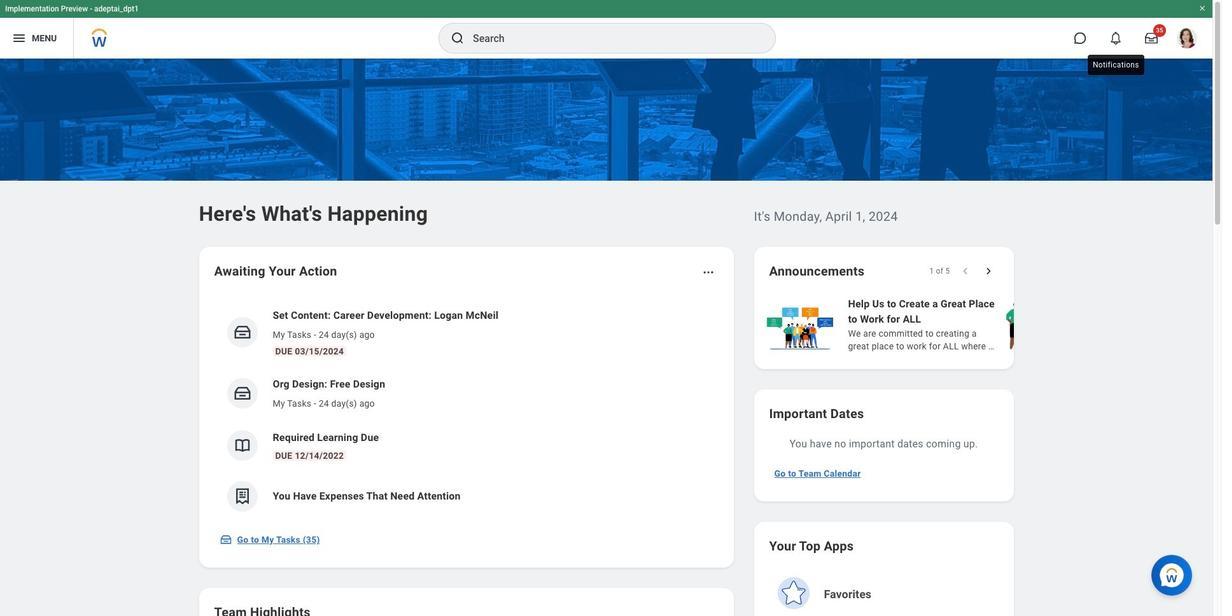 Task type: vqa. For each thing, say whether or not it's contained in the screenshot.
The Task Timeoff image
no



Task type: locate. For each thing, give the bounding box(es) containing it.
book open image
[[233, 436, 252, 455]]

inbox image
[[233, 323, 252, 342], [219, 533, 232, 546]]

dashboard expenses image
[[233, 487, 252, 506]]

tooltip
[[1085, 52, 1147, 78]]

close environment banner image
[[1199, 4, 1206, 12]]

0 vertical spatial inbox image
[[233, 323, 252, 342]]

status
[[929, 266, 950, 276]]

chevron right small image
[[982, 265, 995, 278]]

list
[[764, 295, 1222, 354], [214, 298, 718, 522]]

banner
[[0, 0, 1213, 59]]

inbox large image
[[1145, 32, 1158, 45]]

main content
[[0, 59, 1222, 616]]

Search Workday  search field
[[473, 24, 749, 52]]

0 horizontal spatial inbox image
[[219, 533, 232, 546]]

1 horizontal spatial list
[[764, 295, 1222, 354]]

notifications large image
[[1109, 32, 1122, 45]]

related actions image
[[702, 266, 715, 279]]

0 horizontal spatial list
[[214, 298, 718, 522]]



Task type: describe. For each thing, give the bounding box(es) containing it.
1 horizontal spatial inbox image
[[233, 323, 252, 342]]

justify image
[[11, 31, 27, 46]]

chevron left small image
[[959, 265, 972, 278]]

search image
[[450, 31, 465, 46]]

inbox image
[[233, 384, 252, 403]]

1 vertical spatial inbox image
[[219, 533, 232, 546]]

profile logan mcneil image
[[1177, 28, 1197, 51]]



